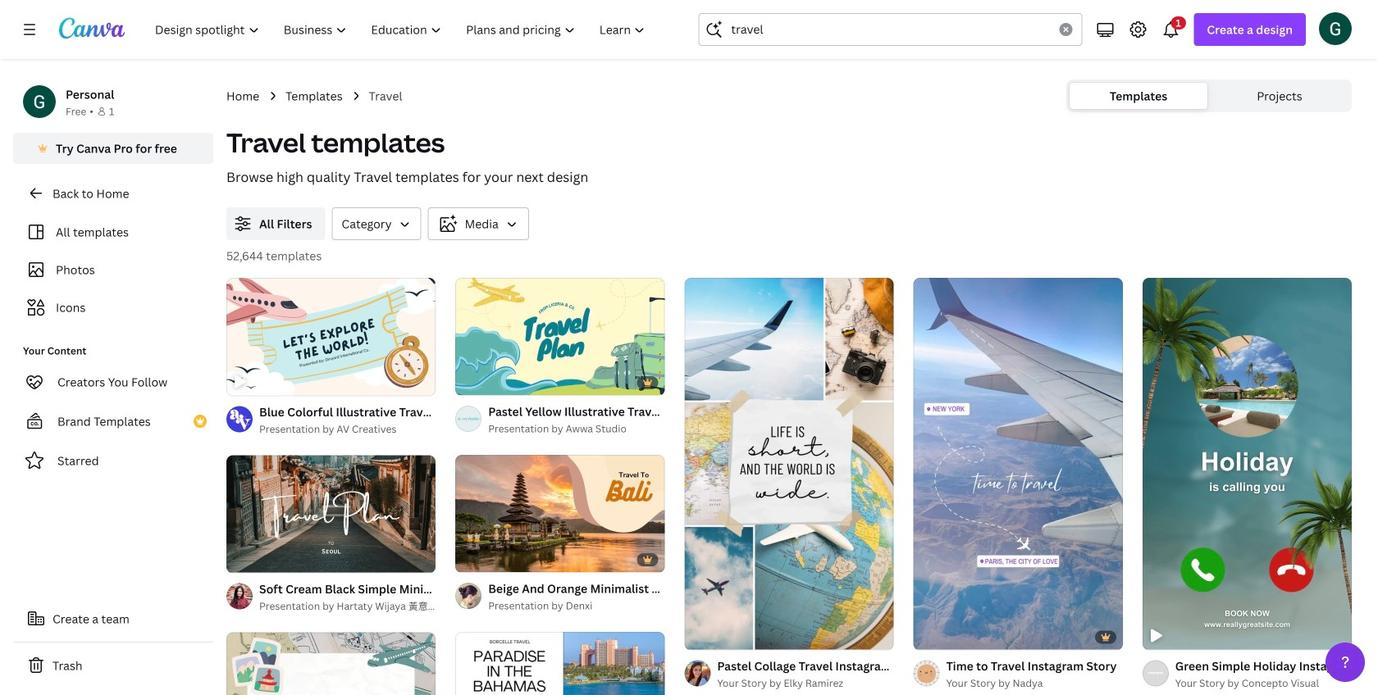 Task type: describe. For each thing, give the bounding box(es) containing it.
peach minimalist travel package promotion flyer image
[[455, 632, 665, 696]]

top level navigation element
[[144, 13, 659, 46]]

greg robinson image
[[1319, 12, 1352, 45]]

beige and orange minimalist travel to bali presentation image
[[455, 455, 665, 573]]

pastel yellow illustrative travel plans presentation image
[[455, 278, 665, 396]]



Task type: locate. For each thing, give the bounding box(es) containing it.
soft cream black simple minimalist travel plan korea presentation image
[[226, 455, 436, 573]]

Search search field
[[731, 14, 1049, 45]]

pastel collage travel instagram story image
[[684, 278, 894, 650]]

gray illustrative travel blank page a4 document image
[[226, 633, 436, 696]]

None search field
[[698, 13, 1082, 46]]

time to travel instagram story image
[[913, 278, 1123, 650]]



Task type: vqa. For each thing, say whether or not it's contained in the screenshot.
Soft Cream Black Simple Minimalist Travel Plan Korea Presentation image
yes



